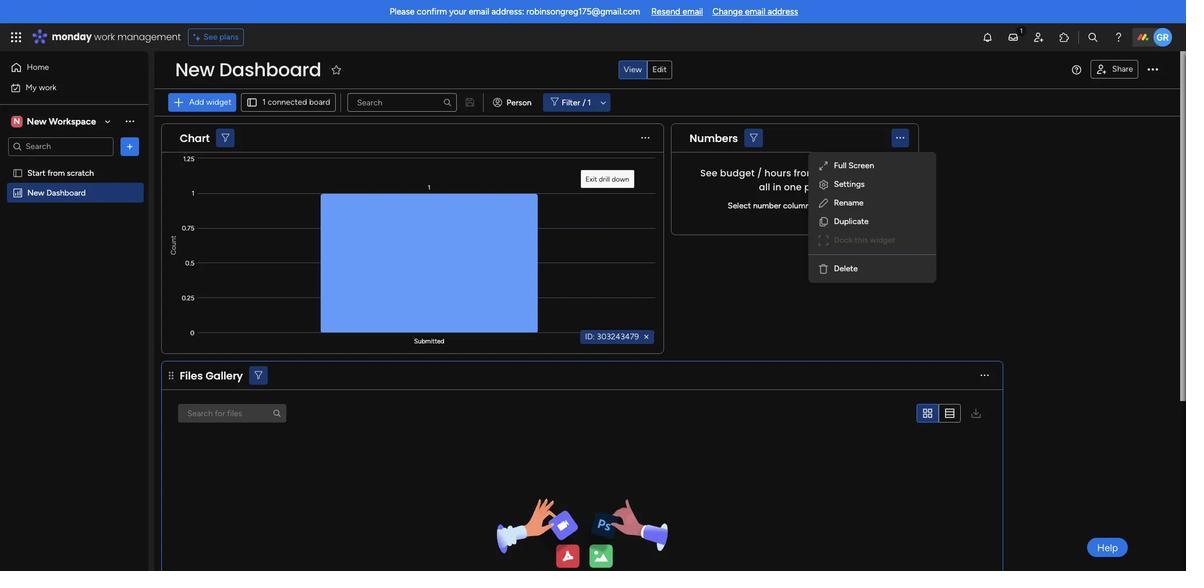 Task type: describe. For each thing, give the bounding box(es) containing it.
display modes group
[[619, 61, 672, 79]]

rename image
[[818, 197, 830, 209]]

delete
[[834, 264, 858, 274]]

work for my
[[39, 82, 57, 92]]

from inside see budget / hours from several boards all in one place
[[794, 166, 817, 180]]

more dots image for files gallery
[[981, 371, 989, 380]]

remove image
[[642, 332, 651, 342]]

home
[[27, 62, 49, 72]]

add widget button
[[168, 93, 236, 112]]

see plans button
[[188, 29, 244, 46]]

full screen image
[[818, 160, 830, 172]]

home button
[[7, 58, 125, 77]]

add
[[189, 97, 204, 107]]

workspace image
[[11, 115, 23, 128]]

add widget
[[189, 97, 232, 107]]

resend email link
[[652, 6, 703, 17]]

settings
[[834, 179, 865, 189]]

filter
[[562, 98, 580, 107]]

connected
[[268, 97, 307, 107]]

0 horizontal spatial from
[[47, 168, 65, 178]]

n
[[14, 116, 20, 126]]

email for resend email
[[683, 6, 703, 17]]

new dashboard banner
[[154, 51, 1181, 116]]

view
[[624, 65, 642, 75]]

duplicate image
[[818, 216, 830, 228]]

see for see budget / hours from several boards all in one place
[[701, 166, 718, 180]]

menu containing full screen
[[809, 152, 937, 283]]

search image inside search field
[[443, 98, 452, 107]]

please
[[390, 6, 415, 17]]

dock this widget menu item
[[818, 233, 927, 247]]

widget inside menu item
[[870, 235, 896, 245]]

new dashboard inside banner
[[175, 56, 321, 83]]

Filter dashboard by text search field
[[347, 93, 457, 112]]

workspace options image
[[124, 115, 136, 127]]

new for public dashboard icon
[[27, 188, 44, 198]]

one
[[784, 180, 802, 194]]

address:
[[492, 6, 524, 17]]

1 vertical spatial dashboard
[[46, 188, 86, 198]]

confirm
[[417, 6, 447, 17]]

see budget / hours from several boards all in one place
[[701, 166, 890, 194]]

1 connected board button
[[241, 93, 336, 112]]

hours
[[765, 166, 792, 180]]

work for monday
[[94, 30, 115, 44]]

add to favorites image
[[331, 64, 342, 75]]

full screen
[[834, 161, 874, 171]]

notifications image
[[982, 31, 994, 43]]

address
[[768, 6, 798, 17]]

filter / 1
[[562, 98, 591, 107]]

1 vertical spatial search image
[[272, 409, 282, 418]]

change email address
[[713, 6, 798, 17]]

303243735
[[853, 213, 894, 223]]

select number column to get started
[[728, 201, 862, 211]]

v2 funnel image
[[750, 134, 758, 142]]

this
[[855, 235, 868, 245]]

dock this widget
[[834, 235, 896, 245]]

my work
[[26, 82, 57, 92]]

place
[[805, 180, 831, 194]]

widget inside 'popup button'
[[206, 97, 232, 107]]

resend email
[[652, 6, 703, 17]]

email for change email address
[[745, 6, 766, 17]]

share
[[1113, 64, 1133, 74]]

monday
[[52, 30, 92, 44]]

select product image
[[10, 31, 22, 43]]

get
[[822, 201, 834, 211]]

in
[[773, 180, 782, 194]]

delete image
[[818, 263, 830, 275]]

numbers
[[690, 131, 738, 145]]

robinsongreg175@gmail.com
[[527, 6, 640, 17]]

id: 303243479 element
[[580, 330, 654, 344]]

screen
[[849, 161, 874, 171]]

person button
[[488, 93, 539, 112]]

management
[[117, 30, 181, 44]]

duplicate
[[834, 217, 869, 226]]

dock this widget image
[[818, 235, 830, 246]]

workspace selection element
[[11, 114, 98, 128]]

search everything image
[[1087, 31, 1099, 43]]

2 1 from the left
[[588, 98, 591, 107]]

settings image
[[818, 179, 830, 190]]

edit
[[653, 65, 667, 75]]



Task type: locate. For each thing, give the bounding box(es) containing it.
more options image
[[1148, 65, 1158, 75]]

list box
[[0, 161, 148, 360]]

view button
[[619, 61, 647, 79]]

chart
[[180, 131, 210, 145]]

my work button
[[7, 78, 125, 97]]

see inside see budget / hours from several boards all in one place
[[701, 166, 718, 180]]

start
[[27, 168, 45, 178]]

more dots image for chart
[[642, 134, 650, 142]]

new workspace
[[27, 116, 96, 127]]

1 vertical spatial new
[[27, 116, 47, 127]]

dapulse drag handle 3 image
[[169, 371, 173, 380]]

v2 funnel image right gallery
[[255, 371, 263, 380]]

/ right filter
[[583, 98, 586, 107]]

0 vertical spatial v2 funnel image
[[222, 134, 229, 142]]

email right 'your'
[[469, 6, 489, 17]]

widget
[[206, 97, 232, 107], [870, 235, 896, 245]]

work right 'monday'
[[94, 30, 115, 44]]

gallery layout group
[[917, 404, 961, 423]]

help
[[1097, 542, 1118, 553]]

1 horizontal spatial work
[[94, 30, 115, 44]]

see plans
[[204, 32, 239, 42]]

widget right this
[[870, 235, 896, 245]]

1 vertical spatial id:
[[585, 332, 595, 342]]

0 vertical spatial more dots image
[[642, 134, 650, 142]]

change
[[713, 6, 743, 17]]

list box containing start from scratch
[[0, 161, 148, 360]]

new right n
[[27, 116, 47, 127]]

dashboard inside banner
[[219, 56, 321, 83]]

see left budget in the right top of the page
[[701, 166, 718, 180]]

1 connected board
[[262, 97, 330, 107]]

1 inside popup button
[[262, 97, 266, 107]]

new dashboard inside list box
[[27, 188, 86, 198]]

id: left 303243479
[[585, 332, 595, 342]]

0 vertical spatial /
[[583, 98, 586, 107]]

0 vertical spatial work
[[94, 30, 115, 44]]

widget right add
[[206, 97, 232, 107]]

1 horizontal spatial dashboard
[[219, 56, 321, 83]]

from up one
[[794, 166, 817, 180]]

/ inside see budget / hours from several boards all in one place
[[757, 166, 762, 180]]

id:
[[841, 213, 851, 223], [585, 332, 595, 342]]

1 vertical spatial work
[[39, 82, 57, 92]]

boards
[[856, 166, 890, 180]]

from right start at the top left
[[47, 168, 65, 178]]

0 horizontal spatial search image
[[272, 409, 282, 418]]

options image
[[124, 141, 136, 152]]

new inside workspace selection element
[[27, 116, 47, 127]]

none search field inside new dashboard banner
[[347, 93, 457, 112]]

id: for id: 303243479
[[585, 332, 595, 342]]

dashboard down start from scratch
[[46, 188, 86, 198]]

1 horizontal spatial search image
[[443, 98, 452, 107]]

0 vertical spatial see
[[204, 32, 218, 42]]

None search field
[[347, 93, 457, 112]]

New Dashboard field
[[172, 56, 324, 83]]

person
[[507, 98, 532, 107]]

email
[[469, 6, 489, 17], [683, 6, 703, 17], [745, 6, 766, 17]]

id: 303243735
[[841, 213, 894, 223]]

dock
[[834, 235, 853, 245]]

0 horizontal spatial id:
[[585, 332, 595, 342]]

None search field
[[178, 404, 286, 423]]

new for workspace icon
[[27, 116, 47, 127]]

plans
[[219, 32, 239, 42]]

option
[[0, 162, 148, 165]]

Search in workspace field
[[24, 140, 97, 153]]

see for see plans
[[204, 32, 218, 42]]

several
[[819, 166, 854, 180]]

new dashboard down start from scratch
[[27, 188, 86, 198]]

0 horizontal spatial new dashboard
[[27, 188, 86, 198]]

search image
[[443, 98, 452, 107], [272, 409, 282, 418]]

edit button
[[647, 61, 672, 79]]

v2 funnel image for files gallery
[[255, 371, 263, 380]]

menu
[[809, 152, 937, 283]]

your
[[449, 6, 467, 17]]

0 horizontal spatial widget
[[206, 97, 232, 107]]

0 horizontal spatial more dots image
[[642, 134, 650, 142]]

1 horizontal spatial see
[[701, 166, 718, 180]]

rename
[[834, 198, 864, 208]]

work inside 'button'
[[39, 82, 57, 92]]

see left plans
[[204, 32, 218, 42]]

/ inside new dashboard banner
[[583, 98, 586, 107]]

files
[[180, 368, 203, 383]]

1 horizontal spatial id:
[[841, 213, 851, 223]]

1
[[262, 97, 266, 107], [588, 98, 591, 107]]

dashboard up connected
[[219, 56, 321, 83]]

inbox image
[[1008, 31, 1019, 43]]

dashboard
[[219, 56, 321, 83], [46, 188, 86, 198]]

more dots image
[[642, 134, 650, 142], [981, 371, 989, 380]]

to
[[812, 201, 820, 211]]

id: for id: 303243735
[[841, 213, 851, 223]]

invite members image
[[1033, 31, 1045, 43]]

0 horizontal spatial v2 funnel image
[[222, 134, 229, 142]]

please confirm your email address: robinsongreg175@gmail.com
[[390, 6, 640, 17]]

apps image
[[1059, 31, 1071, 43]]

2 email from the left
[[683, 6, 703, 17]]

started
[[836, 201, 862, 211]]

monday work management
[[52, 30, 181, 44]]

0 vertical spatial new
[[175, 56, 215, 83]]

more dots image
[[897, 134, 905, 142]]

share button
[[1091, 60, 1139, 79]]

v2 funnel image right the chart
[[222, 134, 229, 142]]

see
[[204, 32, 218, 42], [701, 166, 718, 180]]

new dashboard down plans
[[175, 56, 321, 83]]

gallery
[[206, 368, 243, 383]]

column
[[783, 201, 810, 211]]

full
[[834, 161, 847, 171]]

v2 funnel image
[[222, 134, 229, 142], [255, 371, 263, 380]]

1 horizontal spatial v2 funnel image
[[255, 371, 263, 380]]

arrow down image
[[596, 95, 610, 109]]

1 horizontal spatial 1
[[588, 98, 591, 107]]

new up add
[[175, 56, 215, 83]]

1 horizontal spatial /
[[757, 166, 762, 180]]

0 horizontal spatial see
[[204, 32, 218, 42]]

303243479
[[597, 332, 639, 342]]

0 vertical spatial dashboard
[[219, 56, 321, 83]]

help image
[[1113, 31, 1125, 43]]

0 vertical spatial search image
[[443, 98, 452, 107]]

1 vertical spatial v2 funnel image
[[255, 371, 263, 380]]

public board image
[[12, 167, 23, 178]]

new dashboard
[[175, 56, 321, 83], [27, 188, 86, 198]]

1 1 from the left
[[262, 97, 266, 107]]

resend
[[652, 6, 681, 17]]

1 email from the left
[[469, 6, 489, 17]]

files gallery
[[180, 368, 243, 383]]

budget
[[720, 166, 755, 180]]

from
[[794, 166, 817, 180], [47, 168, 65, 178]]

work
[[94, 30, 115, 44], [39, 82, 57, 92]]

board
[[309, 97, 330, 107]]

new
[[175, 56, 215, 83], [27, 116, 47, 127], [27, 188, 44, 198]]

email right resend
[[683, 6, 703, 17]]

/ up all
[[757, 166, 762, 180]]

1 horizontal spatial from
[[794, 166, 817, 180]]

1 horizontal spatial more dots image
[[981, 371, 989, 380]]

0 horizontal spatial dashboard
[[46, 188, 86, 198]]

id: 303243479
[[585, 332, 639, 342]]

v2 funnel image for chart
[[222, 134, 229, 142]]

1 vertical spatial widget
[[870, 235, 896, 245]]

1 vertical spatial new dashboard
[[27, 188, 86, 198]]

0 vertical spatial id:
[[841, 213, 851, 223]]

1 vertical spatial /
[[757, 166, 762, 180]]

1 horizontal spatial widget
[[870, 235, 896, 245]]

new inside banner
[[175, 56, 215, 83]]

0 horizontal spatial work
[[39, 82, 57, 92]]

workspace
[[49, 116, 96, 127]]

id: down "started"
[[841, 213, 851, 223]]

greg robinson image
[[1154, 28, 1172, 47]]

number
[[753, 201, 781, 211]]

change email address link
[[713, 6, 798, 17]]

scratch
[[67, 168, 94, 178]]

0 horizontal spatial /
[[583, 98, 586, 107]]

work right my
[[39, 82, 57, 92]]

all
[[759, 180, 771, 194]]

1 horizontal spatial new dashboard
[[175, 56, 321, 83]]

2 vertical spatial new
[[27, 188, 44, 198]]

0 horizontal spatial 1
[[262, 97, 266, 107]]

0 horizontal spatial email
[[469, 6, 489, 17]]

1 horizontal spatial email
[[683, 6, 703, 17]]

public dashboard image
[[12, 187, 23, 198]]

2 horizontal spatial email
[[745, 6, 766, 17]]

menu image
[[1072, 65, 1082, 75]]

1 image
[[1016, 24, 1027, 37]]

1 left arrow down icon
[[588, 98, 591, 107]]

email right change
[[745, 6, 766, 17]]

my
[[26, 82, 37, 92]]

1 vertical spatial see
[[701, 166, 718, 180]]

start from scratch
[[27, 168, 94, 178]]

1 left connected
[[262, 97, 266, 107]]

3 email from the left
[[745, 6, 766, 17]]

1 vertical spatial more dots image
[[981, 371, 989, 380]]

new right public dashboard icon
[[27, 188, 44, 198]]

0 vertical spatial new dashboard
[[175, 56, 321, 83]]

see inside button
[[204, 32, 218, 42]]

0 vertical spatial widget
[[206, 97, 232, 107]]

select
[[728, 201, 751, 211]]

help button
[[1088, 538, 1128, 557]]

/
[[583, 98, 586, 107], [757, 166, 762, 180]]



Task type: vqa. For each thing, say whether or not it's contained in the screenshot.
scratch
yes



